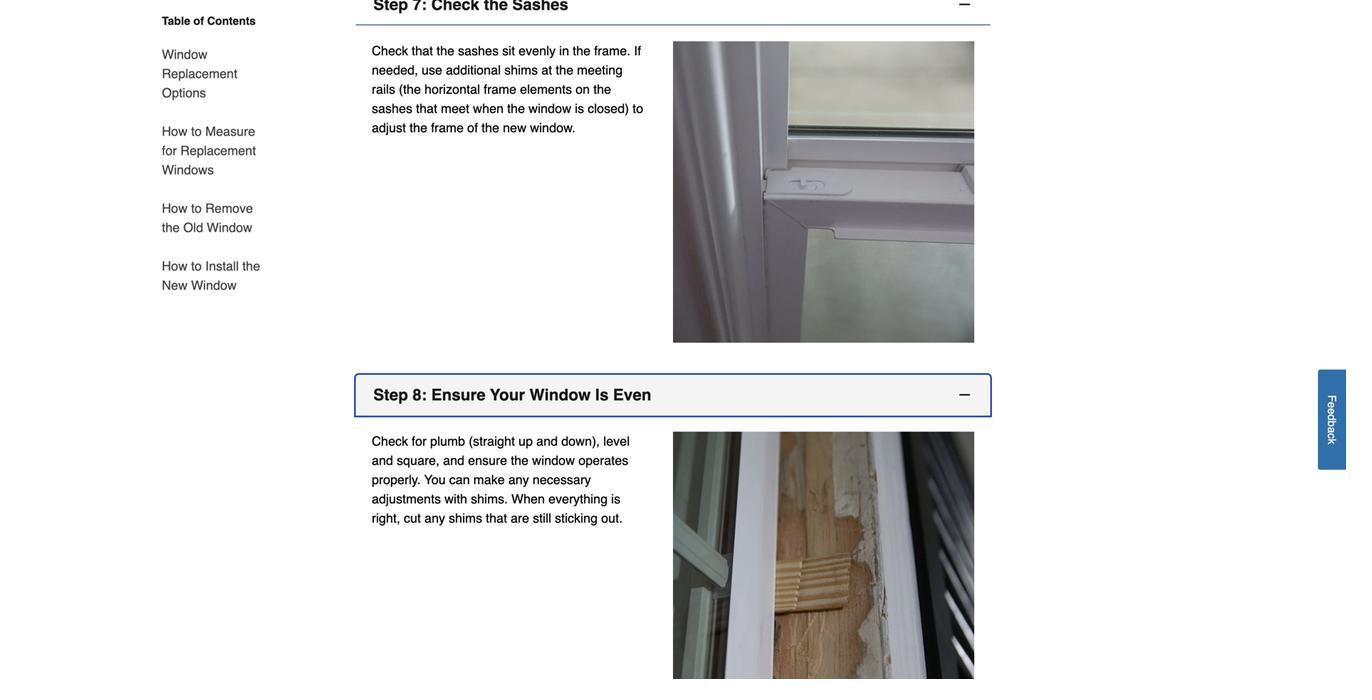 Task type: vqa. For each thing, say whether or not it's contained in the screenshot.
bottommost frame
yes



Task type: locate. For each thing, give the bounding box(es) containing it.
how inside how to install the new window
[[162, 259, 188, 273]]

check inside check that the sashes sit evenly in the frame. if needed, use additional shims at the meeting rails (the horizontal frame elements on the sashes that meet when the window is closed) to adjust the frame of the new window.
[[372, 43, 408, 58]]

1 vertical spatial window
[[533, 453, 575, 468]]

to for measure
[[191, 124, 202, 139]]

to for remove
[[191, 201, 202, 216]]

e up d
[[1327, 402, 1339, 408]]

to up old
[[191, 201, 202, 216]]

table of contents element
[[143, 13, 263, 295]]

the right at
[[556, 63, 574, 77]]

c
[[1327, 433, 1339, 439]]

and up can
[[443, 453, 465, 468]]

that down (the
[[416, 101, 438, 116]]

window down table
[[162, 47, 208, 62]]

replacement up options
[[162, 66, 238, 81]]

window down 'install'
[[191, 278, 237, 293]]

remove
[[205, 201, 253, 216]]

rails
[[372, 82, 396, 97]]

window
[[162, 47, 208, 62], [207, 220, 253, 235], [191, 278, 237, 293], [530, 386, 591, 404]]

sashes
[[458, 43, 499, 58], [372, 101, 413, 116]]

replacement
[[162, 66, 238, 81], [180, 143, 256, 158]]

in
[[560, 43, 570, 58]]

is down on
[[575, 101, 585, 116]]

is
[[575, 101, 585, 116], [612, 491, 621, 506]]

you
[[424, 472, 446, 487]]

1 horizontal spatial frame
[[484, 82, 517, 97]]

window down remove
[[207, 220, 253, 235]]

to
[[633, 101, 644, 116], [191, 124, 202, 139], [191, 201, 202, 216], [191, 259, 202, 273]]

1 horizontal spatial for
[[412, 434, 427, 449]]

0 horizontal spatial sashes
[[372, 101, 413, 116]]

0 vertical spatial shims
[[505, 63, 538, 77]]

to left measure
[[191, 124, 202, 139]]

0 horizontal spatial is
[[575, 101, 585, 116]]

horizontal
[[425, 82, 480, 97]]

how to measure for replacement windows link
[[162, 112, 263, 189]]

3 how from the top
[[162, 259, 188, 273]]

the up the new
[[508, 101, 525, 116]]

shims inside check for plumb (straight up and down), level and square, and ensure the window operates properly. you can make any necessary adjustments with shims. when everything is right, cut any shims that are still sticking out.
[[449, 511, 483, 526]]

2 vertical spatial how
[[162, 259, 188, 273]]

the sashes of a window frame. image
[[673, 41, 975, 343]]

right,
[[372, 511, 401, 526]]

frame down meet
[[431, 120, 464, 135]]

1 horizontal spatial sashes
[[458, 43, 499, 58]]

0 vertical spatial sashes
[[458, 43, 499, 58]]

0 vertical spatial window
[[529, 101, 572, 116]]

1 vertical spatial any
[[425, 511, 445, 526]]

0 vertical spatial of
[[194, 14, 204, 27]]

f e e d b a c k
[[1327, 395, 1339, 445]]

up
[[519, 434, 533, 449]]

to inside how to remove the old window
[[191, 201, 202, 216]]

on
[[576, 82, 590, 97]]

closed)
[[588, 101, 629, 116]]

are
[[511, 511, 530, 526]]

any
[[509, 472, 529, 487], [425, 511, 445, 526]]

your
[[490, 386, 525, 404]]

can
[[450, 472, 470, 487]]

check for check for plumb (straight up and down), level and square, and ensure the window operates properly. you can make any necessary adjustments with shims. when everything is right, cut any shims that are still sticking out.
[[372, 434, 408, 449]]

how for how to measure for replacement windows
[[162, 124, 188, 139]]

is inside check that the sashes sit evenly in the frame. if needed, use additional shims at the meeting rails (the horizontal frame elements on the sashes that meet when the window is closed) to adjust the frame of the new window.
[[575, 101, 585, 116]]

that up "use"
[[412, 43, 433, 58]]

any right the cut
[[425, 511, 445, 526]]

how up new
[[162, 259, 188, 273]]

0 horizontal spatial for
[[162, 143, 177, 158]]

0 vertical spatial how
[[162, 124, 188, 139]]

0 vertical spatial any
[[509, 472, 529, 487]]

the inside how to install the new window
[[243, 259, 260, 273]]

1 how from the top
[[162, 124, 188, 139]]

0 horizontal spatial frame
[[431, 120, 464, 135]]

for
[[162, 143, 177, 158], [412, 434, 427, 449]]

2 e from the top
[[1327, 408, 1339, 415]]

cut
[[404, 511, 421, 526]]

sticking
[[555, 511, 598, 526]]

window
[[529, 101, 572, 116], [533, 453, 575, 468]]

1 vertical spatial of
[[468, 120, 478, 135]]

to right 'closed)'
[[633, 101, 644, 116]]

evenly
[[519, 43, 556, 58]]

1 vertical spatial how
[[162, 201, 188, 216]]

1 horizontal spatial any
[[509, 472, 529, 487]]

1 vertical spatial sashes
[[372, 101, 413, 116]]

that
[[412, 43, 433, 58], [416, 101, 438, 116], [486, 511, 507, 526]]

0 vertical spatial check
[[372, 43, 408, 58]]

of
[[194, 14, 204, 27], [468, 120, 478, 135]]

how for how to install the new window
[[162, 259, 188, 273]]

the down up on the left of the page
[[511, 453, 529, 468]]

frame
[[484, 82, 517, 97], [431, 120, 464, 135]]

minus image
[[957, 387, 973, 403]]

check inside check for plumb (straight up and down), level and square, and ensure the window operates properly. you can make any necessary adjustments with shims. when everything is right, cut any shims that are still sticking out.
[[372, 434, 408, 449]]

sashes up additional on the top left of the page
[[458, 43, 499, 58]]

the
[[437, 43, 455, 58], [573, 43, 591, 58], [556, 63, 574, 77], [594, 82, 612, 97], [508, 101, 525, 116], [410, 120, 428, 135], [482, 120, 500, 135], [162, 220, 180, 235], [243, 259, 260, 273], [511, 453, 529, 468]]

window up necessary
[[533, 453, 575, 468]]

of right table
[[194, 14, 204, 27]]

how up old
[[162, 201, 188, 216]]

ensure
[[432, 386, 486, 404]]

meeting
[[577, 63, 623, 77]]

window left is
[[530, 386, 591, 404]]

frame up when
[[484, 82, 517, 97]]

1 vertical spatial shims
[[449, 511, 483, 526]]

0 horizontal spatial shims
[[449, 511, 483, 526]]

and up "properly."
[[372, 453, 393, 468]]

0 vertical spatial frame
[[484, 82, 517, 97]]

the left old
[[162, 220, 180, 235]]

that inside check for plumb (straight up and down), level and square, and ensure the window operates properly. you can make any necessary adjustments with shims. when everything is right, cut any shims that are still sticking out.
[[486, 511, 507, 526]]

1 horizontal spatial is
[[612, 491, 621, 506]]

how inside how to measure for replacement windows
[[162, 124, 188, 139]]

the right adjust
[[410, 120, 428, 135]]

check up square,
[[372, 434, 408, 449]]

0 horizontal spatial of
[[194, 14, 204, 27]]

and right up on the left of the page
[[537, 434, 558, 449]]

window inside check for plumb (straight up and down), level and square, and ensure the window operates properly. you can make any necessary adjustments with shims. when everything is right, cut any shims that are still sticking out.
[[533, 453, 575, 468]]

0 vertical spatial that
[[412, 43, 433, 58]]

shims
[[505, 63, 538, 77], [449, 511, 483, 526]]

1 vertical spatial for
[[412, 434, 427, 449]]

1 horizontal spatial shims
[[505, 63, 538, 77]]

e
[[1327, 402, 1339, 408], [1327, 408, 1339, 415]]

for up windows
[[162, 143, 177, 158]]

the right 'install'
[[243, 259, 260, 273]]

step 8: ensure your window is even
[[374, 386, 652, 404]]

shims inside check that the sashes sit evenly in the frame. if needed, use additional shims at the meeting rails (the horizontal frame elements on the sashes that meet when the window is closed) to adjust the frame of the new window.
[[505, 63, 538, 77]]

2 how from the top
[[162, 201, 188, 216]]

1 horizontal spatial and
[[443, 453, 465, 468]]

0 vertical spatial is
[[575, 101, 585, 116]]

how
[[162, 124, 188, 139], [162, 201, 188, 216], [162, 259, 188, 273]]

operates
[[579, 453, 629, 468]]

2 check from the top
[[372, 434, 408, 449]]

for up square,
[[412, 434, 427, 449]]

how down options
[[162, 124, 188, 139]]

is up out. in the left of the page
[[612, 491, 621, 506]]

1 vertical spatial replacement
[[180, 143, 256, 158]]

e up b
[[1327, 408, 1339, 415]]

necessary
[[533, 472, 591, 487]]

that down shims.
[[486, 511, 507, 526]]

at
[[542, 63, 552, 77]]

f e e d b a c k button
[[1319, 370, 1347, 470]]

any up when
[[509, 472, 529, 487]]

window up the window.
[[529, 101, 572, 116]]

shims.
[[471, 491, 508, 506]]

check up needed,
[[372, 43, 408, 58]]

replacement down measure
[[180, 143, 256, 158]]

1 horizontal spatial of
[[468, 120, 478, 135]]

1 vertical spatial is
[[612, 491, 621, 506]]

1 vertical spatial frame
[[431, 120, 464, 135]]

2 vertical spatial that
[[486, 511, 507, 526]]

window inside how to install the new window
[[191, 278, 237, 293]]

to inside how to measure for replacement windows
[[191, 124, 202, 139]]

check
[[372, 43, 408, 58], [372, 434, 408, 449]]

of inside check that the sashes sit evenly in the frame. if needed, use additional shims at the meeting rails (the horizontal frame elements on the sashes that meet when the window is closed) to adjust the frame of the new window.
[[468, 120, 478, 135]]

to left 'install'
[[191, 259, 202, 273]]

of down when
[[468, 120, 478, 135]]

how inside how to remove the old window
[[162, 201, 188, 216]]

a window with shims inserted to make it level. image
[[673, 432, 975, 679]]

to inside how to install the new window
[[191, 259, 202, 273]]

sashes up adjust
[[372, 101, 413, 116]]

1 vertical spatial check
[[372, 434, 408, 449]]

shims down sit
[[505, 63, 538, 77]]

additional
[[446, 63, 501, 77]]

1 check from the top
[[372, 43, 408, 58]]

0 vertical spatial for
[[162, 143, 177, 158]]

shims down "with"
[[449, 511, 483, 526]]

and
[[537, 434, 558, 449], [372, 453, 393, 468], [443, 453, 465, 468]]



Task type: describe. For each thing, give the bounding box(es) containing it.
window inside how to remove the old window
[[207, 220, 253, 235]]

measure
[[205, 124, 255, 139]]

how to remove the old window
[[162, 201, 253, 235]]

0 vertical spatial replacement
[[162, 66, 238, 81]]

table of contents
[[162, 14, 256, 27]]

ensure
[[468, 453, 508, 468]]

table
[[162, 14, 190, 27]]

replacement inside how to measure for replacement windows
[[180, 143, 256, 158]]

f
[[1327, 395, 1339, 402]]

check for plumb (straight up and down), level and square, and ensure the window operates properly. you can make any necessary adjustments with shims. when everything is right, cut any shims that are still sticking out.
[[372, 434, 630, 526]]

meet
[[441, 101, 470, 116]]

to for install
[[191, 259, 202, 273]]

with
[[445, 491, 468, 506]]

1 e from the top
[[1327, 402, 1339, 408]]

new
[[162, 278, 188, 293]]

properly.
[[372, 472, 421, 487]]

plumb
[[430, 434, 465, 449]]

(straight
[[469, 434, 515, 449]]

check that the sashes sit evenly in the frame. if needed, use additional shims at the meeting rails (the horizontal frame elements on the sashes that meet when the window is closed) to adjust the frame of the new window.
[[372, 43, 644, 135]]

windows
[[162, 162, 214, 177]]

the down 'meeting'
[[594, 82, 612, 97]]

d
[[1327, 415, 1339, 421]]

is
[[596, 386, 609, 404]]

the inside how to remove the old window
[[162, 220, 180, 235]]

the up "use"
[[437, 43, 455, 58]]

for inside how to measure for replacement windows
[[162, 143, 177, 158]]

window replacement options
[[162, 47, 238, 100]]

when
[[512, 491, 545, 506]]

everything
[[549, 491, 608, 506]]

2 horizontal spatial and
[[537, 434, 558, 449]]

of inside table of contents element
[[194, 14, 204, 27]]

still
[[533, 511, 552, 526]]

use
[[422, 63, 443, 77]]

step 8: ensure your window is even button
[[356, 375, 991, 416]]

0 horizontal spatial and
[[372, 453, 393, 468]]

even
[[613, 386, 652, 404]]

frame.
[[595, 43, 631, 58]]

how to measure for replacement windows
[[162, 124, 256, 177]]

window.
[[530, 120, 576, 135]]

how to remove the old window link
[[162, 189, 263, 247]]

new
[[503, 120, 527, 135]]

how for how to remove the old window
[[162, 201, 188, 216]]

if
[[634, 43, 642, 58]]

out.
[[602, 511, 623, 526]]

the inside check for plumb (straight up and down), level and square, and ensure the window operates properly. you can make any necessary adjustments with shims. when everything is right, cut any shims that are still sticking out.
[[511, 453, 529, 468]]

contents
[[207, 14, 256, 27]]

for inside check for plumb (straight up and down), level and square, and ensure the window operates properly. you can make any necessary adjustments with shims. when everything is right, cut any shims that are still sticking out.
[[412, 434, 427, 449]]

make
[[474, 472, 505, 487]]

window inside button
[[530, 386, 591, 404]]

(the
[[399, 82, 421, 97]]

needed,
[[372, 63, 418, 77]]

how to install the new window link
[[162, 247, 263, 295]]

when
[[473, 101, 504, 116]]

is inside check for plumb (straight up and down), level and square, and ensure the window operates properly. you can make any necessary adjustments with shims. when everything is right, cut any shims that are still sticking out.
[[612, 491, 621, 506]]

options
[[162, 85, 206, 100]]

down),
[[562, 434, 600, 449]]

window replacement options link
[[162, 35, 263, 112]]

level
[[604, 434, 630, 449]]

minus image
[[957, 0, 973, 12]]

b
[[1327, 421, 1339, 427]]

8:
[[413, 386, 427, 404]]

install
[[205, 259, 239, 273]]

how to install the new window
[[162, 259, 260, 293]]

0 horizontal spatial any
[[425, 511, 445, 526]]

1 vertical spatial that
[[416, 101, 438, 116]]

sit
[[503, 43, 515, 58]]

window inside check that the sashes sit evenly in the frame. if needed, use additional shims at the meeting rails (the horizontal frame elements on the sashes that meet when the window is closed) to adjust the frame of the new window.
[[529, 101, 572, 116]]

the down when
[[482, 120, 500, 135]]

window inside window replacement options
[[162, 47, 208, 62]]

the right in
[[573, 43, 591, 58]]

adjust
[[372, 120, 406, 135]]

elements
[[520, 82, 572, 97]]

a
[[1327, 427, 1339, 433]]

check for check that the sashes sit evenly in the frame. if needed, use additional shims at the meeting rails (the horizontal frame elements on the sashes that meet when the window is closed) to adjust the frame of the new window.
[[372, 43, 408, 58]]

k
[[1327, 439, 1339, 445]]

old
[[183, 220, 203, 235]]

adjustments
[[372, 491, 441, 506]]

square,
[[397, 453, 440, 468]]

step
[[374, 386, 408, 404]]

to inside check that the sashes sit evenly in the frame. if needed, use additional shims at the meeting rails (the horizontal frame elements on the sashes that meet when the window is closed) to adjust the frame of the new window.
[[633, 101, 644, 116]]



